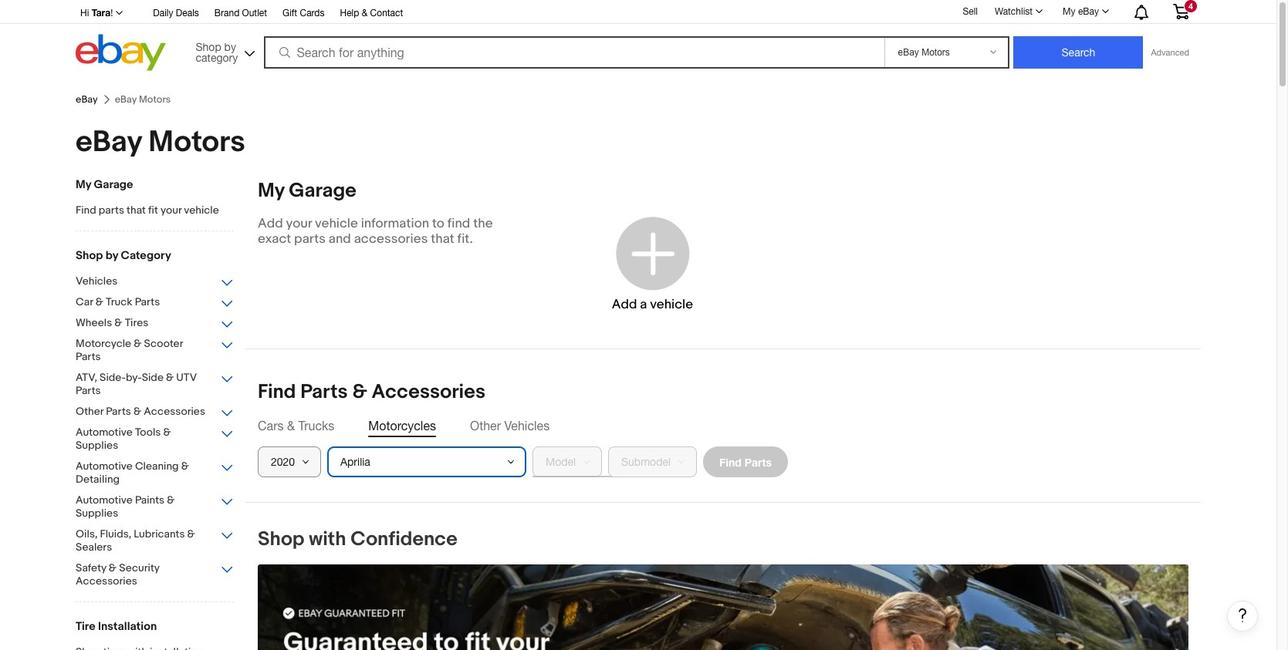 Task type: describe. For each thing, give the bounding box(es) containing it.
by-
[[126, 371, 142, 384]]

advanced link
[[1144, 37, 1197, 68]]

2 automotive from the top
[[76, 460, 133, 473]]

automotive tools & supplies button
[[76, 426, 234, 454]]

your inside add your vehicle information to find the exact parts and accessories that fit.
[[286, 216, 312, 232]]

daily deals
[[153, 8, 199, 19]]

& inside "link"
[[362, 8, 368, 19]]

brand outlet link
[[214, 5, 267, 22]]

cards
[[300, 8, 325, 19]]

tab list inside ebay motors main content
[[258, 418, 1189, 435]]

shop for shop by category
[[76, 249, 103, 263]]

add a vehicle
[[612, 297, 693, 312]]

parts inside add your vehicle information to find the exact parts and accessories that fit.
[[294, 232, 326, 247]]

wheels & tires button
[[76, 317, 234, 331]]

!
[[110, 8, 113, 19]]

brand outlet
[[214, 8, 267, 19]]

add a vehicle button
[[557, 195, 748, 333]]

tara
[[92, 7, 110, 19]]

deals
[[176, 8, 199, 19]]

security
[[119, 562, 159, 575]]

4
[[1189, 2, 1194, 11]]

watchlist
[[995, 6, 1033, 17]]

1 supplies from the top
[[76, 439, 118, 452]]

find parts that fit your vehicle
[[76, 204, 219, 217]]

accessories
[[354, 232, 428, 247]]

vehicles button
[[76, 275, 234, 289]]

parts inside button
[[745, 456, 772, 469]]

sell
[[963, 6, 978, 17]]

atv,
[[76, 371, 97, 384]]

brand
[[214, 8, 240, 19]]

tire
[[76, 620, 96, 635]]

other vehicles
[[470, 419, 550, 433]]

outlet
[[242, 8, 267, 19]]

a
[[640, 297, 647, 312]]

installation
[[98, 620, 157, 635]]

sealers
[[76, 541, 112, 554]]

automotive paints & supplies button
[[76, 494, 234, 522]]

shop by category
[[196, 41, 238, 64]]

cars
[[258, 419, 284, 433]]

1 automotive from the top
[[76, 426, 133, 439]]

ebay for ebay motors
[[76, 124, 142, 161]]

trucks
[[298, 419, 334, 433]]

contact
[[370, 8, 403, 19]]

tires
[[125, 317, 148, 330]]

0 horizontal spatial my garage
[[76, 178, 133, 192]]

ebay inside my ebay link
[[1078, 6, 1099, 17]]

tire installation
[[76, 620, 157, 635]]

safety & security accessories button
[[76, 562, 234, 590]]

safety
[[76, 562, 106, 575]]

shop for shop by category
[[196, 41, 221, 53]]

vehicles car & truck parts wheels & tires motorcycle & scooter parts atv, side-by-side & utv parts other parts & accessories automotive tools & supplies automotive cleaning & detailing automotive paints & supplies oils, fluids, lubricants & sealers safety & security accessories
[[76, 275, 205, 588]]

ebay for ebay
[[76, 93, 98, 106]]

motorcycle & scooter parts button
[[76, 337, 234, 365]]

0 horizontal spatial accessories
[[76, 575, 137, 588]]

vehicle for add a vehicle
[[650, 297, 693, 312]]

find parts button
[[703, 447, 788, 478]]

paints
[[135, 494, 165, 507]]

fluids,
[[100, 528, 131, 541]]

fit
[[148, 204, 158, 217]]

sell link
[[956, 6, 985, 17]]

side
[[142, 371, 164, 384]]

3 automotive from the top
[[76, 494, 133, 507]]

shop by category
[[76, 249, 171, 263]]

category
[[121, 249, 171, 263]]

hi tara !
[[80, 7, 113, 19]]

none submit inside shop by category banner
[[1014, 36, 1144, 69]]

oils, fluids, lubricants & sealers button
[[76, 528, 234, 556]]

vehicle for add your vehicle information to find the exact parts and accessories that fit.
[[315, 216, 358, 232]]

confidence
[[351, 528, 458, 552]]

oils,
[[76, 528, 98, 541]]

find for find parts that fit your vehicle
[[76, 204, 96, 217]]

hi
[[80, 8, 89, 19]]

category
[[196, 51, 238, 64]]

watchlist link
[[987, 2, 1050, 21]]

0 horizontal spatial garage
[[94, 178, 133, 192]]

help
[[340, 8, 359, 19]]

exact
[[258, 232, 291, 247]]

guaranteed to fit your ride, every time image
[[258, 565, 1189, 651]]

help & contact link
[[340, 5, 403, 22]]

vehicles inside vehicles car & truck parts wheels & tires motorcycle & scooter parts atv, side-by-side & utv parts other parts & accessories automotive tools & supplies automotive cleaning & detailing automotive paints & supplies oils, fluids, lubricants & sealers safety & security accessories
[[76, 275, 118, 288]]

find parts that fit your vehicle link
[[76, 204, 234, 218]]

cleaning
[[135, 460, 179, 473]]

that inside add your vehicle information to find the exact parts and accessories that fit.
[[431, 232, 455, 247]]

vehicles inside tab list
[[504, 419, 550, 433]]

side-
[[100, 371, 126, 384]]

lubricants
[[134, 528, 185, 541]]

motors
[[148, 124, 245, 161]]

ebay motors main content
[[63, 87, 1258, 651]]

shop with confidence
[[258, 528, 458, 552]]

gift
[[283, 8, 297, 19]]

by for category
[[224, 41, 236, 53]]

shop for shop with confidence
[[258, 528, 305, 552]]

0 horizontal spatial vehicle
[[184, 204, 219, 217]]

daily
[[153, 8, 173, 19]]

motorcycles
[[368, 419, 436, 433]]

truck
[[106, 296, 132, 309]]

my ebay
[[1063, 6, 1099, 17]]



Task type: locate. For each thing, give the bounding box(es) containing it.
1 horizontal spatial garage
[[289, 179, 356, 203]]

my garage up exact
[[258, 179, 356, 203]]

ebay
[[1078, 6, 1099, 17], [76, 93, 98, 106], [76, 124, 142, 161]]

automotive down detailing
[[76, 494, 133, 507]]

2 vertical spatial ebay
[[76, 124, 142, 161]]

0 vertical spatial other
[[76, 405, 104, 418]]

automotive cleaning & detailing button
[[76, 460, 234, 488]]

my garage up find parts that fit your vehicle
[[76, 178, 133, 192]]

1 vertical spatial by
[[105, 249, 118, 263]]

0 horizontal spatial vehicles
[[76, 275, 118, 288]]

that left fit.
[[431, 232, 455, 247]]

the
[[473, 216, 493, 232]]

find parts & accessories
[[258, 381, 486, 405]]

shop by category banner
[[72, 0, 1201, 75]]

1 horizontal spatial vehicle
[[315, 216, 358, 232]]

1 vertical spatial other
[[470, 419, 501, 433]]

my up exact
[[258, 179, 285, 203]]

add a vehicle image
[[612, 213, 693, 294]]

shop left 'with'
[[258, 528, 305, 552]]

that
[[127, 204, 146, 217], [431, 232, 455, 247]]

your right fit on the top
[[161, 204, 182, 217]]

1 vertical spatial that
[[431, 232, 455, 247]]

1 horizontal spatial by
[[224, 41, 236, 53]]

add inside add your vehicle information to find the exact parts and accessories that fit.
[[258, 216, 283, 232]]

advanced
[[1151, 48, 1190, 57]]

car & truck parts button
[[76, 296, 234, 310]]

2 supplies from the top
[[76, 507, 118, 520]]

0 vertical spatial by
[[224, 41, 236, 53]]

supplies up oils,
[[76, 507, 118, 520]]

atv, side-by-side & utv parts button
[[76, 371, 234, 399]]

find inside button
[[719, 456, 742, 469]]

find for find parts
[[719, 456, 742, 469]]

vehicle inside button
[[650, 297, 693, 312]]

None submit
[[1014, 36, 1144, 69]]

add for add your vehicle information to find the exact parts and accessories that fit.
[[258, 216, 283, 232]]

0 vertical spatial shop
[[196, 41, 221, 53]]

accessories up 'motorcycles'
[[372, 381, 486, 405]]

supplies up detailing
[[76, 439, 118, 452]]

ebay link
[[76, 93, 98, 106]]

add your vehicle information to find the exact parts and accessories that fit.
[[258, 216, 493, 247]]

1 vertical spatial accessories
[[144, 405, 205, 418]]

accessories down sealers
[[76, 575, 137, 588]]

my inside account navigation
[[1063, 6, 1076, 17]]

motorcycle
[[76, 337, 131, 350]]

other parts & accessories button
[[76, 405, 234, 420]]

0 vertical spatial vehicles
[[76, 275, 118, 288]]

help, opens dialogs image
[[1235, 608, 1251, 624]]

gift cards link
[[283, 5, 325, 22]]

0 vertical spatial automotive
[[76, 426, 133, 439]]

1 vertical spatial shop
[[76, 249, 103, 263]]

shop inside the shop by category
[[196, 41, 221, 53]]

parts left and
[[294, 232, 326, 247]]

0 vertical spatial accessories
[[372, 381, 486, 405]]

my ebay link
[[1055, 2, 1116, 21]]

1 horizontal spatial add
[[612, 297, 637, 312]]

add left and
[[258, 216, 283, 232]]

tab list containing cars & trucks
[[258, 418, 1189, 435]]

1 horizontal spatial vehicles
[[504, 419, 550, 433]]

my up find parts that fit your vehicle
[[76, 178, 91, 192]]

0 vertical spatial that
[[127, 204, 146, 217]]

0 vertical spatial parts
[[99, 204, 124, 217]]

1 horizontal spatial accessories
[[144, 405, 205, 418]]

4 link
[[1164, 0, 1199, 22]]

information
[[361, 216, 429, 232]]

0 horizontal spatial find
[[76, 204, 96, 217]]

1 vertical spatial find
[[258, 381, 296, 405]]

0 horizontal spatial shop
[[76, 249, 103, 263]]

2 horizontal spatial accessories
[[372, 381, 486, 405]]

0 vertical spatial ebay
[[1078, 6, 1099, 17]]

2 horizontal spatial my
[[1063, 6, 1076, 17]]

parts
[[99, 204, 124, 217], [294, 232, 326, 247]]

0 horizontal spatial that
[[127, 204, 146, 217]]

ebay motors
[[76, 124, 245, 161]]

0 vertical spatial supplies
[[76, 439, 118, 452]]

your
[[161, 204, 182, 217], [286, 216, 312, 232]]

shop
[[196, 41, 221, 53], [76, 249, 103, 263], [258, 528, 305, 552]]

with
[[309, 528, 346, 552]]

wheels
[[76, 317, 112, 330]]

0 horizontal spatial my
[[76, 178, 91, 192]]

automotive
[[76, 426, 133, 439], [76, 460, 133, 473], [76, 494, 133, 507]]

car
[[76, 296, 93, 309]]

&
[[362, 8, 368, 19], [95, 296, 103, 309], [115, 317, 122, 330], [134, 337, 142, 350], [166, 371, 174, 384], [352, 381, 367, 405], [133, 405, 141, 418], [287, 419, 295, 433], [163, 426, 171, 439], [181, 460, 189, 473], [167, 494, 175, 507], [187, 528, 195, 541], [109, 562, 117, 575]]

vehicle inside add your vehicle information to find the exact parts and accessories that fit.
[[315, 216, 358, 232]]

cars & trucks
[[258, 419, 334, 433]]

0 horizontal spatial your
[[161, 204, 182, 217]]

1 vertical spatial supplies
[[76, 507, 118, 520]]

1 horizontal spatial my
[[258, 179, 285, 203]]

0 horizontal spatial by
[[105, 249, 118, 263]]

Search for anything text field
[[266, 38, 882, 67]]

shop down brand on the top of the page
[[196, 41, 221, 53]]

other inside vehicles car & truck parts wheels & tires motorcycle & scooter parts atv, side-by-side & utv parts other parts & accessories automotive tools & supplies automotive cleaning & detailing automotive paints & supplies oils, fluids, lubricants & sealers safety & security accessories
[[76, 405, 104, 418]]

tab list
[[258, 418, 1189, 435]]

and
[[329, 232, 351, 247]]

2 horizontal spatial vehicle
[[650, 297, 693, 312]]

by for category
[[105, 249, 118, 263]]

1 horizontal spatial that
[[431, 232, 455, 247]]

utv
[[176, 371, 197, 384]]

automotive left cleaning
[[76, 460, 133, 473]]

scooter
[[144, 337, 183, 350]]

0 horizontal spatial add
[[258, 216, 283, 232]]

none text field inside ebay motors main content
[[258, 565, 1189, 651]]

None text field
[[258, 565, 1189, 651]]

fit.
[[457, 232, 473, 247]]

1 vertical spatial vehicles
[[504, 419, 550, 433]]

supplies
[[76, 439, 118, 452], [76, 507, 118, 520]]

automotive left tools
[[76, 426, 133, 439]]

1 vertical spatial add
[[612, 297, 637, 312]]

find for find parts & accessories
[[258, 381, 296, 405]]

1 vertical spatial parts
[[294, 232, 326, 247]]

1 vertical spatial ebay
[[76, 93, 98, 106]]

2 vertical spatial find
[[719, 456, 742, 469]]

my garage
[[76, 178, 133, 192], [258, 179, 356, 203]]

garage up find parts that fit your vehicle
[[94, 178, 133, 192]]

by inside the shop by category
[[224, 41, 236, 53]]

detailing
[[76, 473, 120, 486]]

2 horizontal spatial shop
[[258, 528, 305, 552]]

that left fit on the top
[[127, 204, 146, 217]]

by left 'category' at the top left of page
[[105, 249, 118, 263]]

add left the a
[[612, 297, 637, 312]]

other
[[76, 405, 104, 418], [470, 419, 501, 433]]

vehicle left the "information" at left top
[[315, 216, 358, 232]]

0 horizontal spatial parts
[[99, 204, 124, 217]]

shop up car
[[76, 249, 103, 263]]

add inside 'add a vehicle' button
[[612, 297, 637, 312]]

vehicle right the a
[[650, 297, 693, 312]]

to
[[432, 216, 445, 232]]

2 vertical spatial accessories
[[76, 575, 137, 588]]

daily deals link
[[153, 5, 199, 22]]

1 horizontal spatial your
[[286, 216, 312, 232]]

1 horizontal spatial my garage
[[258, 179, 356, 203]]

your inside find parts that fit your vehicle link
[[161, 204, 182, 217]]

accessories
[[372, 381, 486, 405], [144, 405, 205, 418], [76, 575, 137, 588]]

your left and
[[286, 216, 312, 232]]

1 vertical spatial automotive
[[76, 460, 133, 473]]

gift cards
[[283, 8, 325, 19]]

add for add a vehicle
[[612, 297, 637, 312]]

1 horizontal spatial other
[[470, 419, 501, 433]]

parts
[[135, 296, 160, 309], [76, 350, 101, 364], [300, 381, 348, 405], [76, 384, 101, 398], [106, 405, 131, 418], [745, 456, 772, 469]]

0 vertical spatial add
[[258, 216, 283, 232]]

shop by category button
[[189, 34, 258, 68]]

0 horizontal spatial other
[[76, 405, 104, 418]]

that inside find parts that fit your vehicle link
[[127, 204, 146, 217]]

by
[[224, 41, 236, 53], [105, 249, 118, 263]]

2 horizontal spatial find
[[719, 456, 742, 469]]

my
[[1063, 6, 1076, 17], [76, 178, 91, 192], [258, 179, 285, 203]]

0 vertical spatial find
[[76, 204, 96, 217]]

find
[[76, 204, 96, 217], [258, 381, 296, 405], [719, 456, 742, 469]]

by down brand on the top of the page
[[224, 41, 236, 53]]

by inside ebay motors main content
[[105, 249, 118, 263]]

parts left fit on the top
[[99, 204, 124, 217]]

garage up and
[[289, 179, 356, 203]]

find
[[447, 216, 470, 232]]

2 vertical spatial shop
[[258, 528, 305, 552]]

tools
[[135, 426, 161, 439]]

find parts
[[719, 456, 772, 469]]

1 horizontal spatial shop
[[196, 41, 221, 53]]

help & contact
[[340, 8, 403, 19]]

1 horizontal spatial find
[[258, 381, 296, 405]]

my right watchlist link
[[1063, 6, 1076, 17]]

1 horizontal spatial parts
[[294, 232, 326, 247]]

vehicle right fit on the top
[[184, 204, 219, 217]]

2 vertical spatial automotive
[[76, 494, 133, 507]]

accessories down atv, side-by-side & utv parts dropdown button
[[144, 405, 205, 418]]

account navigation
[[72, 0, 1201, 24]]



Task type: vqa. For each thing, say whether or not it's contained in the screenshot.
Direct from CUISINART Item sold directly by the brand.
no



